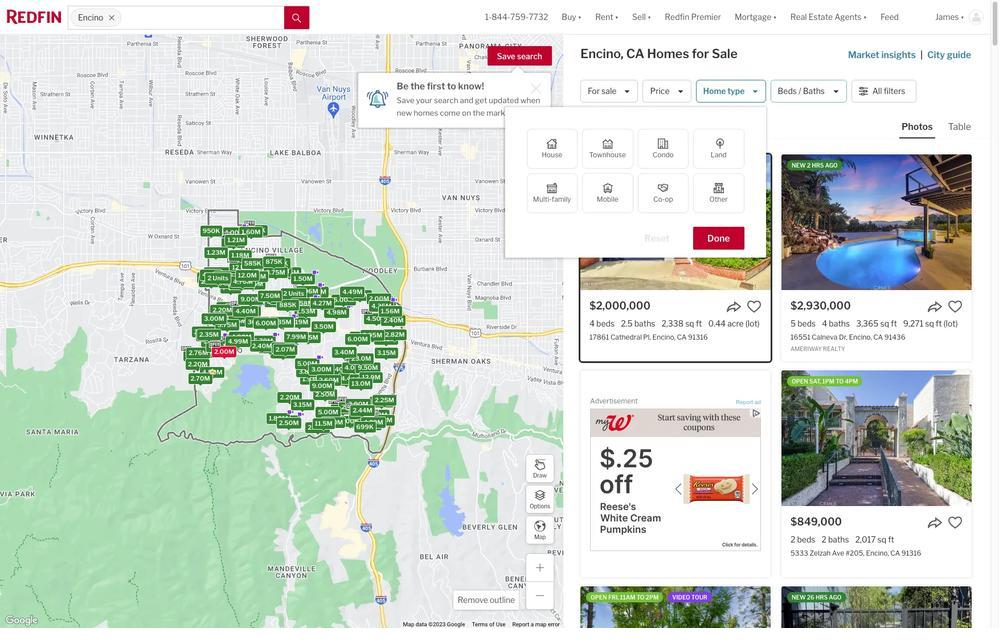 Task type: locate. For each thing, give the bounding box(es) containing it.
2 baths
[[822, 535, 850, 544]]

1 vertical spatial homes
[[597, 119, 623, 128]]

0 horizontal spatial 4
[[590, 319, 595, 328]]

open left sat,
[[792, 378, 809, 385]]

come
[[440, 108, 461, 117]]

ft for $2,930,000
[[892, 319, 898, 328]]

open left the fri,
[[591, 594, 608, 601]]

91436
[[885, 333, 906, 342]]

0 vertical spatial 2pm
[[624, 162, 637, 169]]

3.00m up the '2.35m'
[[204, 315, 224, 323]]

0 horizontal spatial save
[[397, 96, 415, 105]]

baths
[[804, 86, 826, 96]]

favorite button image for $2,930,000
[[949, 299, 963, 314]]

1 vertical spatial 11.5m
[[315, 419, 333, 427]]

1 vertical spatial to
[[836, 378, 844, 385]]

map left data
[[403, 621, 415, 628]]

submit search image
[[292, 14, 302, 23]]

(lot) right 9,271
[[944, 319, 959, 328]]

1pm
[[823, 378, 835, 385]]

12.9m
[[362, 373, 381, 381]]

3.40m up the 4.45m
[[329, 365, 349, 373]]

new for new 2 hrs ago
[[792, 162, 807, 169]]

1 horizontal spatial (lot)
[[944, 319, 959, 328]]

ft right 2,017
[[889, 535, 895, 544]]

dialog
[[505, 107, 767, 258]]

google image
[[3, 613, 40, 628]]

2 vertical spatial 3.40m
[[362, 416, 382, 424]]

1 vertical spatial the
[[473, 108, 485, 117]]

1 favorite button checkbox from the top
[[949, 299, 963, 314]]

homes down the your
[[414, 108, 439, 117]]

3.89m
[[261, 344, 281, 352]]

2 vertical spatial 2.00m
[[214, 348, 234, 356]]

favorite button checkbox for $849,000
[[949, 515, 963, 530]]

ago for new 2 hrs ago
[[826, 162, 839, 169]]

beds
[[597, 319, 615, 328], [798, 319, 817, 328], [798, 535, 816, 544]]

0 vertical spatial 2.40m
[[384, 316, 404, 324]]

1 horizontal spatial favorite button image
[[949, 299, 963, 314]]

2.70m
[[190, 374, 210, 382], [360, 420, 379, 428]]

0 vertical spatial 2.60m
[[319, 376, 339, 384]]

2.20m down 3.25m
[[188, 360, 208, 368]]

2.50m down 1.93m
[[315, 390, 335, 398]]

1 vertical spatial 2.40m
[[252, 342, 272, 349]]

3.10m down 585k
[[247, 272, 266, 280]]

beds up 5333
[[798, 535, 816, 544]]

get
[[475, 96, 488, 105]]

1-
[[485, 12, 492, 22]]

2.40m left 2.07m
[[252, 342, 272, 349]]

2.00m up 3.30m
[[194, 327, 214, 335]]

search down 7732
[[518, 51, 543, 61]]

encino, down rent
[[581, 46, 624, 61]]

save down 844-
[[497, 51, 516, 61]]

0 vertical spatial favorite button checkbox
[[949, 299, 963, 314]]

photo of 18207 lake encino dr, encino, ca 91316 image
[[581, 587, 771, 628]]

0 horizontal spatial 4.40m
[[235, 307, 256, 315]]

ca inside 16551 calneva dr, encino, ca 91436 ameriway realty
[[874, 333, 884, 342]]

4 ▾ from the left
[[774, 12, 778, 22]]

16551 calneva dr, encino, ca 91436 ameriway realty
[[791, 333, 906, 352]]

7.50m up '885k'
[[260, 292, 280, 300]]

3.56m
[[374, 302, 394, 310]]

4 up 17861
[[590, 319, 595, 328]]

save search
[[497, 51, 543, 61]]

3 ▾ from the left
[[648, 12, 652, 22]]

1.60m up 1.85m
[[241, 228, 260, 236]]

open for open fri, 11am to 2pm
[[591, 594, 608, 601]]

17861
[[590, 333, 610, 342]]

11.5m up 23.0m
[[352, 333, 370, 341]]

0 vertical spatial search
[[518, 51, 543, 61]]

759-
[[511, 12, 529, 22]]

0 vertical spatial open
[[591, 162, 608, 169]]

0 horizontal spatial 4.70m
[[233, 278, 253, 286]]

1 horizontal spatial 2.70m
[[360, 420, 379, 428]]

favorite button checkbox
[[949, 299, 963, 314], [949, 515, 963, 530]]

for
[[588, 86, 600, 96]]

1 horizontal spatial 3.50m
[[252, 267, 272, 275]]

sq right 2,017
[[878, 535, 887, 544]]

1 horizontal spatial 2.20m
[[212, 306, 232, 314]]

ca down 3,365 sq ft
[[874, 333, 884, 342]]

redfin premier
[[666, 12, 722, 22]]

2.38m
[[307, 287, 326, 295]]

0 horizontal spatial 2.60m
[[319, 376, 339, 384]]

1 horizontal spatial report
[[737, 399, 754, 405]]

670k
[[225, 279, 242, 287]]

filters
[[885, 86, 906, 96]]

baths up pl,
[[635, 319, 656, 328]]

1 (lot) from the left
[[746, 319, 760, 328]]

4.40m up 30.0m
[[235, 307, 256, 315]]

1.35m
[[224, 229, 243, 236]]

5.95m
[[298, 333, 318, 341]]

2 vertical spatial to
[[637, 594, 645, 601]]

0 vertical spatial to
[[638, 162, 646, 169]]

favorite button image
[[747, 299, 762, 314], [949, 299, 963, 314]]

0 vertical spatial homes
[[414, 108, 439, 117]]

1 new from the top
[[792, 162, 807, 169]]

1 vertical spatial 3.80m
[[299, 368, 319, 376]]

map for map data ©2023 google
[[403, 621, 415, 628]]

1.60m
[[241, 228, 260, 236], [351, 410, 370, 418]]

home
[[704, 86, 727, 96]]

2 (lot) from the left
[[944, 319, 959, 328]]

2 new from the top
[[792, 594, 807, 601]]

4 for 4 beds
[[590, 319, 595, 328]]

0 vertical spatial new
[[792, 162, 807, 169]]

1 vertical spatial 4.40m
[[352, 418, 372, 426]]

1 ▾ from the left
[[578, 12, 582, 22]]

Condo checkbox
[[638, 129, 689, 169]]

the right on
[[473, 108, 485, 117]]

1 vertical spatial 91316
[[902, 549, 922, 558]]

2 ▾ from the left
[[615, 12, 619, 22]]

2.20m up "5.75m"
[[212, 306, 232, 314]]

0 horizontal spatial 7.50m
[[260, 292, 280, 300]]

homes
[[414, 108, 439, 117], [597, 119, 623, 128]]

1 vertical spatial 2.20m
[[188, 360, 208, 368]]

4.15m down 875k
[[270, 267, 289, 275]]

2.70m down 3.25m
[[190, 374, 210, 382]]

▾ right rent
[[615, 12, 619, 22]]

▾ right mortgage
[[774, 12, 778, 22]]

2.35m
[[199, 330, 219, 338]]

▾ right sell
[[648, 12, 652, 22]]

0 horizontal spatial (lot)
[[746, 319, 760, 328]]

real estate agents ▾ button
[[784, 0, 875, 34]]

1 horizontal spatial 3.15m
[[293, 401, 312, 409]]

▾ right james on the top right of page
[[962, 12, 965, 22]]

1 vertical spatial hrs
[[816, 594, 829, 601]]

2.60m down 1.95m
[[319, 376, 339, 384]]

26
[[808, 594, 815, 601]]

1.00m
[[225, 228, 245, 236]]

a
[[531, 621, 534, 628]]

1 horizontal spatial 91316
[[902, 549, 922, 558]]

open down the townhouse
[[591, 162, 608, 169]]

1 horizontal spatial 7.50m
[[323, 418, 343, 426]]

city
[[928, 50, 946, 60]]

None search field
[[122, 6, 284, 29]]

sell ▾ button
[[633, 0, 652, 34]]

3.20m
[[373, 416, 392, 424]]

1 horizontal spatial 9.00m
[[312, 381, 332, 389]]

6.00m up 5.70m
[[256, 319, 276, 327]]

open for open sat, 1pm to 4pm
[[792, 378, 809, 385]]

to for 11am
[[637, 594, 645, 601]]

baths for $2,000,000
[[635, 319, 656, 328]]

4.70m
[[233, 278, 253, 286], [348, 361, 368, 369]]

2.50m down 7.79m
[[367, 411, 387, 419]]

condo
[[653, 151, 674, 159]]

5.50m down 12.0m
[[232, 279, 252, 287]]

1 vertical spatial 2pm
[[646, 594, 659, 601]]

0 vertical spatial save
[[497, 51, 516, 61]]

3.15m down 7.28m
[[377, 348, 396, 356]]

1 vertical spatial 1.60m
[[351, 410, 370, 418]]

1 horizontal spatial 6.00m
[[347, 335, 368, 343]]

2 horizontal spatial 2.20m
[[280, 393, 300, 401]]

House checkbox
[[527, 129, 578, 169]]

0 horizontal spatial report
[[513, 621, 530, 628]]

9.35m
[[272, 318, 291, 326]]

(lot)
[[746, 319, 760, 328], [944, 319, 959, 328]]

buy ▾
[[562, 12, 582, 22]]

2.00m up 1.56m
[[369, 294, 389, 302]]

report inside button
[[737, 399, 754, 405]]

▾ right buy
[[578, 12, 582, 22]]

baths up dr,
[[830, 319, 851, 328]]

on
[[462, 108, 472, 117]]

1 vertical spatial 2.00m
[[194, 327, 214, 335]]

2.40m
[[384, 316, 404, 324], [252, 342, 272, 349]]

0 vertical spatial ago
[[826, 162, 839, 169]]

4.27m
[[313, 299, 332, 307]]

4.35m
[[372, 302, 392, 310]]

▾ inside "dropdown button"
[[864, 12, 868, 22]]

baths for $849,000
[[829, 535, 850, 544]]

0 vertical spatial report
[[737, 399, 754, 405]]

0 horizontal spatial 3.10m
[[247, 272, 266, 280]]

5.75m
[[217, 320, 237, 328]]

0 horizontal spatial 6.00m
[[256, 319, 276, 327]]

favorite button image up the 9,271 sq ft (lot)
[[949, 299, 963, 314]]

remove encino image
[[108, 14, 115, 21]]

homes left •
[[597, 119, 623, 128]]

favorite button checkbox
[[747, 299, 762, 314]]

4.40m down 2.44m
[[352, 418, 372, 426]]

2.70m down 2.44m
[[360, 420, 379, 428]]

know!
[[459, 81, 484, 92]]

be the first to know! dialog
[[358, 66, 551, 127]]

beds right 5 on the right of page
[[798, 319, 817, 328]]

3.40m up 4.00m
[[334, 348, 354, 356]]

1.60m up 699k
[[351, 410, 370, 418]]

1 4 from the left
[[590, 319, 595, 328]]

for
[[692, 46, 710, 61]]

ft for $849,000
[[889, 535, 895, 544]]

photo of 17711 margate st #311, encino, ca 91316 image
[[782, 587, 973, 628]]

1 vertical spatial 6.00m
[[347, 335, 368, 343]]

3.80m
[[272, 294, 292, 302], [299, 368, 319, 376]]

1 horizontal spatial 5.50m
[[267, 298, 287, 306]]

ft up 91436
[[892, 319, 898, 328]]

1 vertical spatial report
[[513, 621, 530, 628]]

0 horizontal spatial 2.70m
[[190, 374, 210, 382]]

homes inside save your search and get updated when new homes come on the market.
[[414, 108, 439, 117]]

mortgage ▾ button
[[735, 0, 778, 34]]

save
[[497, 51, 516, 61], [397, 96, 415, 105]]

baths
[[635, 319, 656, 328], [830, 319, 851, 328], [829, 535, 850, 544]]

▾ for mortgage ▾
[[774, 12, 778, 22]]

2 horizontal spatial 3.50m
[[314, 322, 334, 330]]

4.15m down '885k'
[[273, 318, 292, 326]]

9.00m up the 3.19m
[[240, 295, 261, 303]]

ft for $2,000,000
[[697, 319, 703, 328]]

▾ right the agents
[[864, 12, 868, 22]]

new 2 hrs ago
[[792, 162, 839, 169]]

1 horizontal spatial 4.40m
[[352, 418, 372, 426]]

1 horizontal spatial 4
[[823, 319, 828, 328]]

0 horizontal spatial search
[[434, 96, 459, 105]]

2.18m
[[231, 310, 249, 318]]

2 4 from the left
[[823, 319, 828, 328]]

0 horizontal spatial 2pm
[[624, 162, 637, 169]]

sale
[[602, 86, 617, 96]]

3.15m down 4.80m
[[217, 342, 236, 350]]

ca down 2,338 sq ft
[[678, 333, 687, 342]]

1 favorite button image from the left
[[747, 299, 762, 314]]

1 vertical spatial new
[[792, 594, 807, 601]]

3,365
[[857, 319, 879, 328]]

3.50m
[[252, 267, 272, 275], [226, 317, 247, 325], [314, 322, 334, 330]]

1 horizontal spatial the
[[473, 108, 485, 117]]

4.00m
[[345, 363, 365, 371]]

favorite button image
[[949, 515, 963, 530]]

agents
[[835, 12, 862, 22]]

6 ▾ from the left
[[962, 12, 965, 22]]

2.40m down 1.56m
[[384, 316, 404, 324]]

ago
[[826, 162, 839, 169], [830, 594, 842, 601]]

0 horizontal spatial 2.40m
[[252, 342, 272, 349]]

price button
[[643, 80, 692, 103]]

sq up 91436
[[881, 319, 890, 328]]

3.80m left 3.58m
[[272, 294, 292, 302]]

11.5m left 699k
[[315, 419, 333, 427]]

7.50m
[[260, 292, 280, 300], [323, 418, 343, 426]]

report for report ad
[[737, 399, 754, 405]]

to right 11am
[[637, 594, 645, 601]]

3.50m up 5.95m
[[314, 322, 334, 330]]

12
[[232, 263, 239, 271]]

option group
[[527, 129, 745, 213]]

table button
[[947, 121, 974, 137]]

sq right 2,338
[[686, 319, 695, 328]]

map inside button
[[535, 533, 546, 540]]

sale
[[712, 46, 738, 61]]

1 vertical spatial map
[[403, 621, 415, 628]]

sq for $2,930,000
[[881, 319, 890, 328]]

be
[[397, 81, 409, 92]]

3.10m up 10.9m
[[333, 405, 352, 413]]

favorite button checkbox for $2,930,000
[[949, 299, 963, 314]]

baths for $2,930,000
[[830, 319, 851, 328]]

5 ▾ from the left
[[864, 12, 868, 22]]

fri,
[[609, 594, 620, 601]]

0 horizontal spatial 91316
[[689, 333, 708, 342]]

4.50m down 3.25m
[[202, 368, 222, 376]]

91316 down 2,338 sq ft
[[689, 333, 708, 342]]

map down options
[[535, 533, 546, 540]]

1 vertical spatial ago
[[830, 594, 842, 601]]

table
[[949, 121, 972, 132]]

beds / baths
[[779, 86, 826, 96]]

1 vertical spatial 3.40m
[[329, 365, 349, 373]]

2.20m
[[212, 306, 232, 314], [188, 360, 208, 368], [280, 393, 300, 401]]

3.75m
[[266, 268, 285, 276]]

report left a
[[513, 621, 530, 628]]

5.50m up the 9.35m
[[267, 298, 287, 306]]

2.00m down 3.30m
[[214, 348, 234, 356]]

0 horizontal spatial 3.80m
[[272, 294, 292, 302]]

0 vertical spatial 4.40m
[[235, 307, 256, 315]]

map for map
[[535, 533, 546, 540]]

699k
[[356, 423, 374, 431]]

dialog containing reset
[[505, 107, 767, 258]]

1 horizontal spatial search
[[518, 51, 543, 61]]

1 vertical spatial 749k
[[222, 283, 239, 291]]

report left ad
[[737, 399, 754, 405]]

all
[[873, 86, 883, 96]]

▾ for james ▾
[[962, 12, 965, 22]]

save up new
[[397, 96, 415, 105]]

save inside save search button
[[497, 51, 516, 61]]

to for 2pm
[[638, 162, 646, 169]]

save inside save your search and get updated when new homes come on the market.
[[397, 96, 415, 105]]

0 vertical spatial 3.40m
[[334, 348, 354, 356]]

hrs for 26
[[816, 594, 829, 601]]

baths up "ave"
[[829, 535, 850, 544]]

0 vertical spatial map
[[535, 533, 546, 540]]

hrs for 2
[[813, 162, 825, 169]]

7.50m left 699k
[[323, 418, 343, 426]]

3.40m down 2.44m
[[362, 416, 382, 424]]

homes inside 168 homes • sort recommended
[[597, 119, 623, 128]]

5
[[791, 319, 797, 328]]

0 horizontal spatial map
[[403, 621, 415, 628]]

3.50m down 875k
[[252, 267, 272, 275]]

market insights | city guide
[[849, 50, 972, 60]]

home type
[[704, 86, 745, 96]]

rent
[[596, 12, 614, 22]]

91316 right #205, at the right of the page
[[902, 549, 922, 558]]

1 vertical spatial favorite button checkbox
[[949, 515, 963, 530]]

pl,
[[644, 333, 652, 342]]

6.00m up 23.0m
[[347, 335, 368, 343]]

0 horizontal spatial 5.50m
[[232, 279, 252, 287]]

2pm right 11am
[[646, 594, 659, 601]]

1 vertical spatial 7.50m
[[323, 418, 343, 426]]

2pm right 'sun,'
[[624, 162, 637, 169]]

3.80m down 5.95m
[[299, 368, 319, 376]]

0 vertical spatial 4.70m
[[233, 278, 253, 286]]

rent ▾
[[596, 12, 619, 22]]

2.25m
[[375, 396, 394, 404]]

option group containing house
[[527, 129, 745, 213]]

3.50m down the 3.19m
[[226, 317, 247, 325]]

2 favorite button checkbox from the top
[[949, 515, 963, 530]]

real estate agents ▾ link
[[791, 0, 868, 34]]

video tour
[[673, 594, 708, 601]]

2.93m
[[308, 423, 327, 431]]

11.5m
[[352, 333, 370, 341], [315, 419, 333, 427]]

2.44m
[[353, 406, 372, 414]]

1 vertical spatial 3.10m
[[333, 405, 352, 413]]

search inside save your search and get updated when new homes come on the market.
[[434, 96, 459, 105]]

favorite button image up 0.44 acre (lot)
[[747, 299, 762, 314]]

4 up the calneva
[[823, 319, 828, 328]]

0 horizontal spatial favorite button image
[[747, 299, 762, 314]]

open
[[591, 162, 608, 169], [792, 378, 809, 385], [591, 594, 608, 601]]

the right be
[[411, 81, 425, 92]]

2
[[808, 162, 811, 169], [206, 268, 210, 276], [226, 270, 230, 278], [199, 274, 203, 282], [207, 274, 211, 282], [201, 278, 205, 286], [283, 289, 287, 297], [791, 535, 796, 544], [822, 535, 827, 544]]

zelzah
[[810, 549, 831, 558]]

encino, down 3,365
[[850, 333, 873, 342]]

ft left 0.44
[[697, 319, 703, 328]]

sell
[[633, 12, 646, 22]]

ft right 9,271
[[937, 319, 943, 328]]

2 favorite button image from the left
[[949, 299, 963, 314]]

Other checkbox
[[694, 173, 745, 213]]

encino, ca homes for sale
[[581, 46, 738, 61]]

4.49m
[[343, 288, 363, 296]]

1 horizontal spatial save
[[497, 51, 516, 61]]

9.50m
[[358, 364, 378, 372]]

0 vertical spatial the
[[411, 81, 425, 92]]

885k
[[279, 301, 297, 309]]

0 vertical spatial 7.50m
[[260, 292, 280, 300]]

0 horizontal spatial 1.60m
[[241, 228, 260, 236]]

2.60m up 699k
[[341, 403, 361, 411]]

0 horizontal spatial 11.5m
[[315, 419, 333, 427]]

1 horizontal spatial 2.40m
[[384, 316, 404, 324]]

beds up 17861
[[597, 319, 615, 328]]



Task type: vqa. For each thing, say whether or not it's contained in the screenshot.
2.90M
yes



Task type: describe. For each thing, give the bounding box(es) containing it.
0 vertical spatial 6.00m
[[256, 319, 276, 327]]

1.23m
[[207, 248, 225, 256]]

14.0m
[[352, 376, 371, 384]]

7.79m
[[372, 398, 392, 406]]

▾ for buy ▾
[[578, 12, 582, 22]]

3.00m down 2.44m
[[340, 417, 360, 425]]

Land checkbox
[[694, 129, 745, 169]]

168 homes • sort recommended
[[581, 119, 715, 129]]

10.9m
[[322, 419, 341, 427]]

12.0m
[[238, 271, 257, 279]]

0 horizontal spatial 3.15m
[[217, 342, 236, 350]]

2.5 baths
[[622, 319, 656, 328]]

ave
[[833, 549, 845, 558]]

beds for $2,000,000
[[597, 319, 615, 328]]

save for save search
[[497, 51, 516, 61]]

3.30m
[[203, 337, 223, 345]]

0.44 acre (lot)
[[709, 319, 760, 328]]

1.95m
[[335, 367, 354, 375]]

beds for $2,930,000
[[798, 319, 817, 328]]

4pm
[[846, 378, 859, 385]]

market
[[849, 50, 880, 60]]

1 vertical spatial 9.00m
[[312, 381, 332, 389]]

report a map error link
[[513, 621, 560, 628]]

0 vertical spatial 3.80m
[[272, 294, 292, 302]]

Mobile checkbox
[[583, 173, 634, 213]]

2 horizontal spatial 3.15m
[[377, 348, 396, 356]]

3.19m
[[240, 306, 258, 314]]

outline
[[490, 595, 515, 605]]

sq for $2,000,000
[[686, 319, 695, 328]]

recommended button
[[656, 118, 724, 129]]

4 for 4 baths
[[823, 319, 828, 328]]

3,365 sq ft
[[857, 319, 898, 328]]

video
[[673, 594, 691, 601]]

0 horizontal spatial 3.50m
[[226, 317, 247, 325]]

3.00m down 7.99m
[[273, 348, 293, 356]]

4.98m
[[327, 308, 347, 316]]

all filters button
[[852, 80, 917, 103]]

map button
[[526, 516, 555, 544]]

17861 cathedral pl, encino, ca 91316
[[590, 333, 708, 342]]

11am
[[621, 594, 636, 601]]

4.29m
[[364, 418, 383, 426]]

use
[[496, 621, 506, 628]]

favorite button image for $2,000,000
[[747, 299, 762, 314]]

#205,
[[846, 549, 865, 558]]

market.
[[487, 108, 514, 117]]

cathedral
[[611, 333, 642, 342]]

home type button
[[696, 80, 767, 103]]

5 beds
[[791, 319, 817, 328]]

be the first to know!
[[397, 81, 484, 92]]

townhouse
[[590, 151, 627, 159]]

3.00m up 1.93m
[[311, 365, 332, 373]]

0.44
[[709, 319, 726, 328]]

sat,
[[810, 378, 822, 385]]

Townhouse checkbox
[[583, 129, 634, 169]]

2.95m
[[363, 331, 382, 339]]

done
[[708, 233, 731, 244]]

report ad
[[737, 399, 762, 405]]

ca left homes
[[627, 46, 645, 61]]

photo of 16551 calneva dr, encino, ca 91436 image
[[782, 155, 973, 290]]

23.0m
[[351, 354, 371, 362]]

2,017
[[856, 535, 877, 544]]

13.0m
[[352, 379, 370, 387]]

0 vertical spatial 1.60m
[[241, 228, 260, 236]]

ago for new 26 hrs ago
[[830, 594, 842, 601]]

1 vertical spatial 4.70m
[[348, 361, 368, 369]]

to for 1pm
[[836, 378, 844, 385]]

done button
[[694, 227, 745, 250]]

sq for $849,000
[[878, 535, 887, 544]]

$2,000,000
[[590, 300, 651, 312]]

sun,
[[609, 162, 622, 169]]

beds for $849,000
[[798, 535, 816, 544]]

Co-op checkbox
[[638, 173, 689, 213]]

849k
[[216, 273, 233, 281]]

0 vertical spatial 91316
[[689, 333, 708, 342]]

ad region
[[591, 409, 762, 551]]

0 vertical spatial 2.70m
[[190, 374, 210, 382]]

2.07m
[[276, 345, 295, 353]]

0 vertical spatial 749k
[[224, 274, 241, 282]]

remove outline
[[458, 595, 515, 605]]

buy ▾ button
[[555, 0, 589, 34]]

1 horizontal spatial 1.60m
[[351, 410, 370, 418]]

▾ for sell ▾
[[648, 12, 652, 22]]

3.00m down 13.0m
[[348, 400, 368, 408]]

photo of 17861 cathedral pl, encino, ca 91316 image
[[581, 155, 771, 290]]

2 vertical spatial 2.20m
[[280, 393, 300, 401]]

beds / baths button
[[771, 80, 848, 103]]

405k
[[221, 278, 239, 286]]

950k
[[203, 227, 220, 235]]

1 horizontal spatial 3.10m
[[333, 405, 352, 413]]

0 horizontal spatial the
[[411, 81, 425, 92]]

all filters
[[873, 86, 906, 96]]

3.95m
[[350, 291, 370, 299]]

1.18m
[[231, 251, 249, 259]]

168
[[581, 119, 596, 128]]

realty
[[824, 346, 846, 352]]

report for report a map error
[[513, 621, 530, 628]]

0 vertical spatial 4.15m
[[270, 267, 289, 275]]

0 vertical spatial 2.00m
[[369, 294, 389, 302]]

photo of 5333 zelzah ave #205, encino, ca 91316 image
[[782, 371, 973, 506]]

1 vertical spatial 4.15m
[[273, 318, 292, 326]]

new for new 26 hrs ago
[[792, 594, 807, 601]]

0 vertical spatial 2.20m
[[212, 306, 232, 314]]

save for save your search and get updated when new homes come on the market.
[[397, 96, 415, 105]]

0 horizontal spatial 9.00m
[[240, 295, 261, 303]]

encino, inside 16551 calneva dr, encino, ca 91436 ameriway realty
[[850, 333, 873, 342]]

google
[[447, 621, 465, 628]]

1 vertical spatial 5.50m
[[267, 298, 287, 306]]

rent ▾ button
[[596, 0, 619, 34]]

insights
[[882, 50, 917, 60]]

4.50m down 7.99m
[[274, 344, 294, 352]]

2.15m
[[198, 332, 217, 340]]

4.50m up 1.53m
[[296, 295, 316, 303]]

1 vertical spatial 2.60m
[[341, 403, 361, 411]]

open for open sun, 2pm to 5pm
[[591, 162, 608, 169]]

photos
[[902, 121, 934, 132]]

0 vertical spatial 3.10m
[[247, 272, 266, 280]]

search inside save search button
[[518, 51, 543, 61]]

0 vertical spatial 5.50m
[[232, 279, 252, 287]]

$849,000
[[791, 516, 843, 528]]

of
[[490, 621, 495, 628]]

remove
[[458, 595, 489, 605]]

4.80m
[[231, 333, 251, 341]]

3.96m
[[298, 287, 318, 295]]

draw button
[[526, 454, 555, 483]]

encino, down "2,017 sq ft"
[[867, 549, 890, 558]]

0 horizontal spatial 2.20m
[[188, 360, 208, 368]]

3.00m left 2.93m
[[278, 417, 298, 425]]

encino, down 2,338
[[653, 333, 676, 342]]

when
[[521, 96, 541, 105]]

redfin
[[666, 12, 690, 22]]

Multi-family checkbox
[[527, 173, 578, 213]]

2.13m
[[372, 301, 391, 309]]

2.90m
[[243, 280, 263, 288]]

7732
[[529, 12, 549, 22]]

sell ▾
[[633, 12, 652, 22]]

2,017 sq ft
[[856, 535, 895, 544]]

mortgage
[[735, 12, 772, 22]]

800k
[[270, 259, 288, 267]]

4.99m
[[228, 337, 248, 345]]

dr,
[[840, 333, 848, 342]]

the inside save your search and get updated when new homes come on the market.
[[473, 108, 485, 117]]

1 horizontal spatial 2pm
[[646, 594, 659, 601]]

redfin premier button
[[659, 0, 729, 34]]

2 beds
[[791, 535, 816, 544]]

▾ for rent ▾
[[615, 12, 619, 22]]

map region
[[0, 18, 669, 628]]

ca down "2,017 sq ft"
[[891, 549, 901, 558]]

reset button
[[631, 227, 685, 250]]

7.99m
[[286, 333, 306, 341]]

0 vertical spatial 11.5m
[[352, 333, 370, 341]]

sq right 9,271
[[926, 319, 935, 328]]

4.50m down 4.35m
[[366, 315, 387, 323]]

2.50m left 2.93m
[[279, 419, 299, 427]]

•
[[629, 120, 631, 129]]

2.50m down 3.30m
[[198, 348, 218, 356]]

875k
[[266, 257, 282, 265]]



